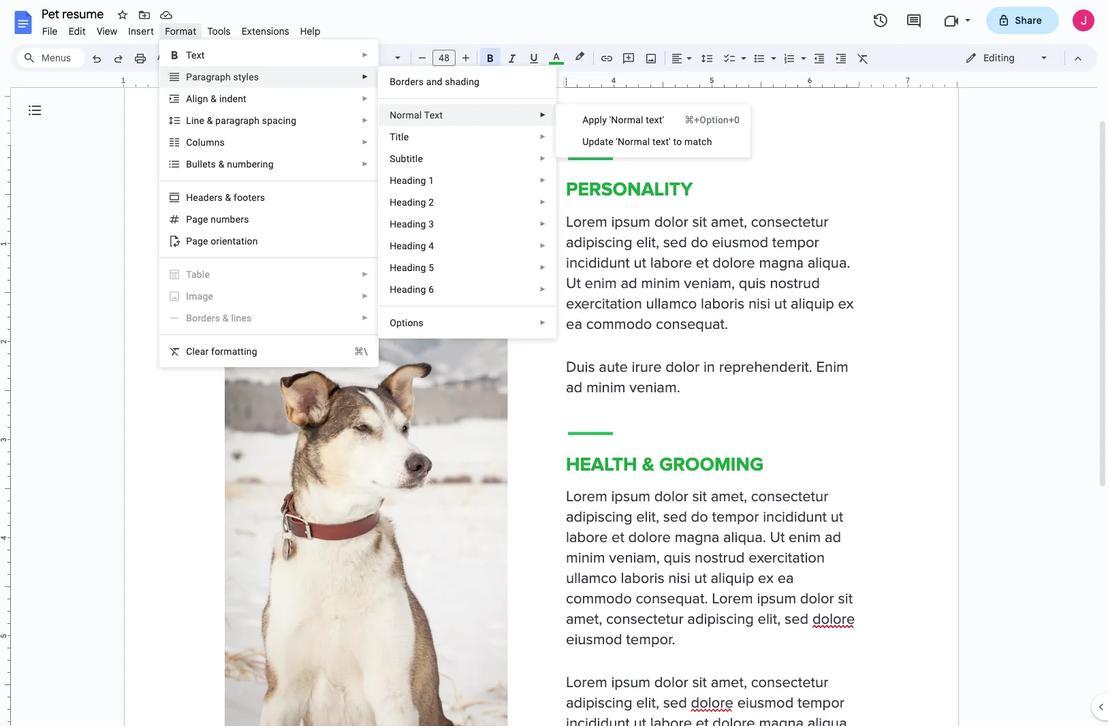 Task type: describe. For each thing, give the bounding box(es) containing it.
footers
[[234, 192, 265, 203]]

pply
[[589, 114, 607, 125]]

lign
[[193, 93, 208, 104]]

orders
[[396, 76, 424, 87]]

bulle
[[186, 159, 208, 170]]

3
[[429, 219, 434, 230]]

text s element
[[186, 50, 209, 61]]

l
[[186, 115, 191, 126]]

nova
[[388, 52, 411, 64]]

text' for u pdate 'normal text' to match
[[653, 136, 671, 147]]

menu containing a
[[556, 104, 751, 157]]

t
[[390, 132, 396, 142]]

► inside menu item
[[362, 292, 369, 300]]

heading for heading 1
[[390, 175, 426, 186]]

t
[[208, 159, 211, 170]]

styles
[[233, 72, 259, 82]]

ubtitle
[[396, 153, 423, 164]]

n for s
[[214, 137, 220, 148]]

insert menu item
[[123, 23, 160, 40]]

borders and shading b element
[[390, 76, 484, 87]]

colum n s
[[186, 137, 225, 148]]

► inside borders & lines menu item
[[362, 314, 369, 322]]

'normal for pdate
[[616, 136, 650, 147]]

heading for heading 4
[[390, 241, 426, 251]]

page numbers u element
[[186, 214, 253, 225]]

borders
[[186, 313, 220, 324]]

⌘backslash element
[[338, 345, 368, 358]]

insert image image
[[644, 48, 659, 67]]

Star checkbox
[[113, 5, 132, 25]]

Font size text field
[[433, 50, 455, 66]]

text color image
[[549, 48, 564, 65]]

heading 2
[[390, 197, 434, 208]]

n for u
[[211, 214, 216, 225]]

file menu item
[[37, 23, 63, 40]]

page n u mbers
[[186, 214, 249, 225]]

⌘+option+0
[[685, 114, 740, 125]]

menu item containing i
[[168, 290, 369, 303]]

borders & lines menu item
[[168, 311, 369, 325]]

highlight color image
[[572, 48, 587, 65]]

subtitle s element
[[390, 153, 427, 164]]

top margin image
[[0, 47, 10, 149]]

4
[[429, 241, 434, 251]]

page for page n u mbers
[[186, 214, 208, 225]]

u
[[583, 136, 589, 147]]

a for pply
[[583, 114, 589, 125]]

age
[[197, 291, 213, 302]]

editing button
[[956, 48, 1059, 68]]

editing
[[984, 52, 1015, 64]]

heading for heading 3
[[390, 219, 426, 230]]

page orientation
[[186, 236, 258, 247]]

and
[[426, 76, 443, 87]]

menu bar banner
[[0, 0, 1109, 726]]

apply 'normal text' a element
[[583, 114, 669, 125]]

borders & lines
[[186, 313, 252, 324]]

u
[[216, 214, 222, 225]]

extensions menu item
[[236, 23, 295, 40]]

formatting
[[211, 346, 257, 357]]

table menu item
[[168, 268, 369, 281]]

left margin image
[[124, 77, 226, 87]]

t itle
[[390, 132, 409, 142]]

headers & footers h element
[[186, 192, 269, 203]]

pdate
[[589, 136, 614, 147]]

ormal
[[397, 110, 422, 121]]

heading 6 6 element
[[390, 284, 438, 295]]

a for lign
[[186, 93, 193, 104]]

a lign & indent
[[186, 93, 247, 104]]

b
[[390, 76, 396, 87]]

heading for heading 6
[[390, 284, 426, 295]]

Rename text field
[[37, 5, 112, 22]]

o
[[390, 318, 397, 328]]

proxima
[[350, 52, 386, 64]]

i m age
[[186, 291, 213, 302]]

2
[[429, 197, 434, 208]]

► inside the table menu item
[[362, 271, 369, 278]]

bulle t s & numbering
[[186, 159, 274, 170]]

normal text n element
[[390, 110, 447, 121]]

1 horizontal spatial text
[[424, 110, 443, 121]]

line & paragraph spacing image
[[699, 48, 715, 67]]

heading 4 4 element
[[390, 241, 438, 251]]

heading 6
[[390, 284, 434, 295]]

table
[[186, 269, 210, 280]]

n ormal text
[[390, 110, 443, 121]]

'normal for pply
[[610, 114, 644, 125]]

borders & lines q element
[[186, 313, 256, 324]]

heading 1
[[390, 175, 434, 186]]

colum
[[186, 137, 214, 148]]

heading 2 2 element
[[390, 197, 438, 208]]

n
[[390, 110, 397, 121]]

m
[[189, 291, 197, 302]]

mode and view toolbar
[[955, 44, 1090, 72]]

⌘\
[[354, 346, 368, 357]]

spacing
[[262, 115, 297, 126]]

view
[[97, 25, 117, 37]]

share
[[1016, 14, 1043, 27]]

paragraph
[[216, 115, 260, 126]]

heading 5 5 element
[[390, 262, 438, 273]]

1 inside menu
[[429, 175, 434, 186]]

clear formatting c element
[[186, 346, 261, 357]]

& right t at top
[[219, 159, 225, 170]]

text' for a pply 'normal text'
[[646, 114, 664, 125]]

b orders and shading
[[390, 76, 480, 87]]

eaders
[[193, 192, 223, 203]]

numbering
[[227, 159, 274, 170]]

indent
[[219, 93, 247, 104]]

& inside menu item
[[223, 313, 229, 324]]

to
[[674, 136, 682, 147]]

s for t
[[211, 159, 216, 170]]

0 vertical spatial 1
[[121, 76, 126, 85]]



Task type: vqa. For each thing, say whether or not it's contained in the screenshot.
TEXT
yes



Task type: locate. For each thing, give the bounding box(es) containing it.
s for n
[[220, 137, 225, 148]]

text' left to
[[653, 136, 671, 147]]

h
[[186, 192, 193, 203]]

0 vertical spatial text
[[186, 50, 205, 61]]

& for eaders
[[225, 192, 231, 203]]

n
[[214, 137, 220, 148], [211, 214, 216, 225]]

view menu item
[[91, 23, 123, 40]]

& right eaders
[[225, 192, 231, 203]]

aragraph
[[192, 72, 231, 82]]

0 vertical spatial page
[[186, 214, 208, 225]]

a
[[186, 93, 193, 104], [583, 114, 589, 125]]

Menus field
[[17, 48, 85, 67]]

menu bar
[[37, 18, 326, 40]]

heading up heading 5
[[390, 241, 426, 251]]

6 heading from the top
[[390, 284, 426, 295]]

table 2 element
[[186, 269, 214, 280]]

p aragraph styles
[[186, 72, 259, 82]]

5
[[429, 262, 434, 273]]

heading 1 1 element
[[390, 175, 438, 186]]

3 heading from the top
[[390, 219, 426, 230]]

share button
[[986, 7, 1060, 34]]

mbers
[[222, 214, 249, 225]]

l ine & paragraph spacing
[[186, 115, 297, 126]]

ptions
[[397, 318, 424, 328]]

& left lines
[[223, 313, 229, 324]]

tools
[[207, 25, 231, 37]]

1 horizontal spatial s
[[220, 137, 225, 148]]

heading 5
[[390, 262, 434, 273]]

s
[[390, 153, 396, 164]]

text up 'p'
[[186, 50, 205, 61]]

heading down the subtitle s element
[[390, 175, 426, 186]]

1 vertical spatial text
[[424, 110, 443, 121]]

page orientation 3 element
[[186, 236, 262, 247]]

s right colum
[[220, 137, 225, 148]]

heading down the heading 2
[[390, 219, 426, 230]]

heading
[[390, 175, 426, 186], [390, 197, 426, 208], [390, 219, 426, 230], [390, 241, 426, 251], [390, 262, 426, 273], [390, 284, 426, 295]]

p
[[186, 72, 192, 82]]

page for page orientation
[[186, 236, 208, 247]]

1 down view menu item
[[121, 76, 126, 85]]

'normal
[[610, 114, 644, 125], [616, 136, 650, 147]]

align & indent a element
[[186, 93, 251, 104]]

n up bulle t s & numbering
[[214, 137, 220, 148]]

page
[[186, 214, 208, 225], [186, 236, 208, 247]]

⌘+option+0 element
[[669, 113, 740, 127]]

edit menu item
[[63, 23, 91, 40]]

line & paragraph spacing l element
[[186, 115, 301, 126]]

format
[[165, 25, 197, 37]]

1 vertical spatial text'
[[653, 136, 671, 147]]

0 vertical spatial 'normal
[[610, 114, 644, 125]]

Font size field
[[433, 50, 461, 67]]

proxima nova option
[[350, 48, 411, 67]]

heading for heading 5
[[390, 262, 426, 273]]

a down 'p'
[[186, 93, 193, 104]]

image m element
[[186, 291, 217, 302]]

&
[[211, 93, 217, 104], [207, 115, 213, 126], [219, 159, 225, 170], [225, 192, 231, 203], [223, 313, 229, 324]]

4 heading from the top
[[390, 241, 426, 251]]

►
[[362, 51, 369, 59], [362, 73, 369, 80], [362, 95, 369, 102], [540, 111, 547, 119], [362, 117, 369, 124], [540, 133, 547, 140], [362, 138, 369, 146], [540, 155, 547, 162], [362, 160, 369, 168], [540, 176, 547, 184], [540, 198, 547, 206], [540, 220, 547, 228], [540, 242, 547, 249], [540, 264, 547, 271], [362, 271, 369, 278], [540, 286, 547, 293], [362, 292, 369, 300], [362, 314, 369, 322], [540, 319, 547, 326]]

text' up update 'normal text' to match u element
[[646, 114, 664, 125]]

text'
[[646, 114, 664, 125], [653, 136, 671, 147]]

help
[[300, 25, 321, 37]]

text right "ormal"
[[424, 110, 443, 121]]

orientation
[[211, 236, 258, 247]]

edit
[[69, 25, 86, 37]]

1 vertical spatial n
[[211, 214, 216, 225]]

0 horizontal spatial text
[[186, 50, 205, 61]]

1 vertical spatial a
[[583, 114, 589, 125]]

main toolbar
[[84, 0, 874, 529]]

heading 4
[[390, 241, 434, 251]]

menu bar containing file
[[37, 18, 326, 40]]

0 horizontal spatial a
[[186, 93, 193, 104]]

1 up 2 at the top left of the page
[[429, 175, 434, 186]]

text
[[186, 50, 205, 61], [424, 110, 443, 121]]

bullets & numbering t element
[[186, 159, 278, 170]]

& for ine
[[207, 115, 213, 126]]

application containing share
[[0, 0, 1109, 726]]

heading down heading 5
[[390, 284, 426, 295]]

5 heading from the top
[[390, 262, 426, 273]]

file
[[42, 25, 58, 37]]

s
[[220, 137, 225, 148], [211, 159, 216, 170]]

& right lign on the top left of the page
[[211, 93, 217, 104]]

menu containing text
[[160, 40, 379, 367]]

2 page from the top
[[186, 236, 208, 247]]

menu item
[[168, 290, 369, 303]]

0 vertical spatial a
[[186, 93, 193, 104]]

1 vertical spatial page
[[186, 236, 208, 247]]

menu containing b
[[378, 66, 557, 339]]

lines
[[231, 313, 252, 324]]

heading 3 3 element
[[390, 219, 438, 230]]

0 vertical spatial text'
[[646, 114, 664, 125]]

options o element
[[390, 318, 428, 328]]

ine
[[191, 115, 204, 126]]

'normal right pply on the right of page
[[610, 114, 644, 125]]

heading up heading 3 at top
[[390, 197, 426, 208]]

u pdate 'normal text' to match
[[583, 136, 712, 147]]

heading 3
[[390, 219, 434, 230]]

title t element
[[390, 132, 413, 142]]

proxima nova
[[350, 52, 411, 64]]

1 vertical spatial s
[[211, 159, 216, 170]]

application
[[0, 0, 1109, 726]]

& for lign
[[211, 93, 217, 104]]

1 vertical spatial 1
[[429, 175, 434, 186]]

1 horizontal spatial a
[[583, 114, 589, 125]]

a up the u on the top right of the page
[[583, 114, 589, 125]]

h eaders & footers
[[186, 192, 265, 203]]

itle
[[396, 132, 409, 142]]

0 vertical spatial s
[[220, 137, 225, 148]]

heading for heading 2
[[390, 197, 426, 208]]

1 vertical spatial 'normal
[[616, 136, 650, 147]]

1 page from the top
[[186, 214, 208, 225]]

page left the u
[[186, 214, 208, 225]]

6
[[429, 284, 434, 295]]

extensions
[[242, 25, 289, 37]]

menu
[[160, 40, 379, 367], [378, 66, 557, 339], [556, 104, 751, 157]]

'normal down the apply 'normal text' a element
[[616, 136, 650, 147]]

menu bar inside menu bar banner
[[37, 18, 326, 40]]

match
[[685, 136, 712, 147]]

i
[[186, 291, 189, 302]]

page down 'page n u mbers'
[[186, 236, 208, 247]]

s ubtitle
[[390, 153, 423, 164]]

& right ine
[[207, 115, 213, 126]]

o ptions
[[390, 318, 424, 328]]

paragraph styles p element
[[186, 72, 263, 82]]

heading down heading 4
[[390, 262, 426, 273]]

lear
[[192, 346, 209, 357]]

1 horizontal spatial 1
[[429, 175, 434, 186]]

0 horizontal spatial 1
[[121, 76, 126, 85]]

help menu item
[[295, 23, 326, 40]]

s right bulle
[[211, 159, 216, 170]]

1
[[121, 76, 126, 85], [429, 175, 434, 186]]

c
[[186, 346, 192, 357]]

shading
[[445, 76, 480, 87]]

update 'normal text' to match u element
[[583, 136, 717, 147]]

format menu item
[[160, 23, 202, 40]]

2 heading from the top
[[390, 197, 426, 208]]

columns n element
[[186, 137, 229, 148]]

0 horizontal spatial s
[[211, 159, 216, 170]]

n left the mbers
[[211, 214, 216, 225]]

tools menu item
[[202, 23, 236, 40]]

insert
[[128, 25, 154, 37]]

0 vertical spatial n
[[214, 137, 220, 148]]

c lear formatting
[[186, 346, 257, 357]]

1 heading from the top
[[390, 175, 426, 186]]

right margin image
[[856, 77, 957, 87]]

a pply 'normal text'
[[583, 114, 664, 125]]



